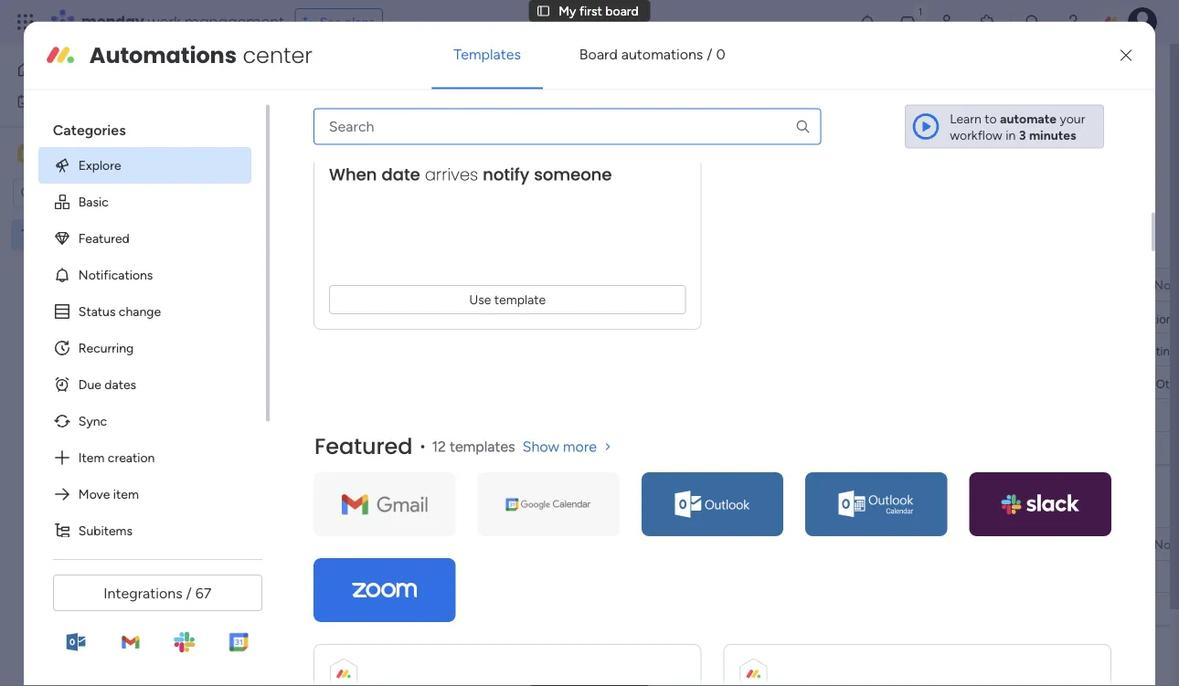 Task type: vqa. For each thing, say whether or not it's contained in the screenshot.
Subitems option
yes



Task type: describe. For each thing, give the bounding box(es) containing it.
where
[[711, 98, 747, 114]]

board
[[580, 46, 618, 63]]

categories
[[53, 121, 126, 138]]

main table
[[305, 131, 366, 147]]

timelines
[[554, 98, 606, 114]]

owners,
[[485, 98, 530, 114]]

recurring option
[[38, 330, 251, 366]]

Due date field
[[885, 534, 946, 555]]

due dates
[[78, 377, 136, 392]]

Search for a column type search field
[[313, 109, 822, 145]]

action it
[[1138, 312, 1180, 326]]

templates button
[[432, 33, 543, 77]]

Search field
[[425, 175, 480, 200]]

1 vertical spatial board
[[362, 61, 429, 92]]

show board description image
[[441, 68, 463, 86]]

use template button
[[329, 286, 686, 315]]

due date
[[890, 537, 942, 552]]

move item
[[78, 487, 139, 502]]

1 owner from the top
[[665, 277, 704, 293]]

set
[[533, 98, 551, 114]]

search image
[[795, 119, 812, 135]]

integrations / 67
[[104, 585, 212, 602]]

templates
[[454, 46, 521, 63]]

use template
[[469, 293, 546, 308]]

main table button
[[277, 124, 380, 154]]

notifications
[[78, 267, 153, 283]]

basic
[[78, 194, 109, 210]]

action
[[1138, 312, 1173, 326]]

main workspace
[[42, 145, 150, 163]]

12 templates
[[432, 439, 515, 456]]

my work image
[[16, 93, 33, 109]]

3 minutes
[[1019, 127, 1077, 143]]

arrives
[[425, 164, 478, 187]]

invite members image
[[939, 13, 957, 31]]

creation
[[108, 450, 155, 466]]

integrations / 67 button
[[53, 575, 262, 612]]

change
[[119, 304, 161, 319]]

main for main table
[[305, 131, 333, 147]]

dates
[[105, 377, 136, 392]]

explore option
[[38, 147, 251, 184]]

67
[[195, 585, 212, 602]]

automations
[[622, 46, 703, 63]]

minutes
[[1029, 127, 1077, 143]]

featured option
[[38, 220, 251, 257]]

automations center
[[89, 40, 313, 71]]

due for due date
[[890, 537, 913, 552]]

categories heading
[[38, 105, 251, 147]]

Status field
[[768, 534, 814, 555]]

month
[[356, 497, 411, 521]]

filter
[[604, 180, 633, 195]]

12
[[432, 439, 446, 456]]

My first board field
[[273, 61, 433, 92]]

0 vertical spatial my
[[559, 3, 577, 19]]

project.
[[397, 98, 441, 114]]

automate
[[1025, 131, 1083, 147]]

manage any type of project. assign owners, set timelines and keep track of where your project stands. button
[[277, 95, 891, 117]]

date for due
[[916, 537, 942, 552]]

workspace selection element
[[17, 143, 153, 167]]

notify
[[483, 164, 529, 187]]

kanban
[[394, 131, 436, 147]]

new
[[284, 180, 311, 195]]

featured inside option
[[78, 231, 130, 246]]

2 owner field from the top
[[661, 534, 708, 555]]

status change
[[78, 304, 161, 319]]

automations  center image
[[46, 41, 75, 70]]

use
[[469, 293, 491, 308]]

due for due dates
[[78, 377, 101, 392]]

project 1
[[346, 310, 395, 326]]

see
[[320, 14, 342, 30]]

3
[[1019, 127, 1026, 143]]

more
[[563, 439, 597, 456]]

column information image
[[828, 537, 842, 552]]

and
[[609, 98, 630, 114]]

when
[[329, 164, 377, 187]]

sort button
[[667, 173, 731, 202]]

project
[[778, 98, 820, 114]]

priority
[[1023, 537, 1064, 552]]

stands.
[[823, 98, 864, 114]]

date for when
[[382, 164, 420, 187]]

status for status
[[772, 537, 810, 552]]

see plans
[[320, 14, 375, 30]]

project inside button
[[314, 180, 356, 195]]

item
[[113, 487, 139, 502]]

main for main workspace
[[42, 145, 74, 163]]

sync
[[78, 414, 107, 429]]

m
[[21, 146, 32, 162]]

notifications option
[[38, 257, 251, 293]]

show more link
[[523, 439, 615, 457]]

board inside "my first board" list box
[[90, 227, 123, 243]]

apps image
[[979, 13, 998, 31]]

2 horizontal spatial first
[[580, 3, 602, 19]]

integrations
[[104, 585, 183, 602]]

any
[[328, 98, 349, 114]]

sort
[[696, 180, 720, 195]]

home
[[42, 62, 77, 77]]

1 horizontal spatial my first board
[[278, 61, 429, 92]]

search everything image
[[1024, 13, 1042, 31]]

see plans button
[[295, 8, 383, 36]]

my inside list box
[[43, 227, 61, 243]]



Task type: locate. For each thing, give the bounding box(es) containing it.
main left 'table'
[[305, 131, 333, 147]]

status
[[78, 304, 116, 319], [772, 537, 810, 552]]

/ left the 67
[[186, 585, 192, 602]]

help image
[[1064, 13, 1083, 31]]

1 horizontal spatial main
[[305, 131, 333, 147]]

1 of from the left
[[381, 98, 393, 114]]

select product image
[[16, 13, 35, 31]]

in
[[1006, 127, 1016, 143]]

0 horizontal spatial date
[[382, 164, 420, 187]]

next month
[[315, 497, 411, 521]]

0 horizontal spatial your
[[750, 98, 775, 114]]

1 owner field from the top
[[661, 275, 708, 295]]

board automations / 0
[[580, 46, 726, 63]]

first
[[580, 3, 602, 19], [316, 61, 356, 92], [64, 227, 87, 243]]

when date arrives notify someone
[[329, 164, 612, 187]]

workspace image
[[17, 144, 36, 164]]

table
[[336, 131, 366, 147]]

status left column information image
[[772, 537, 810, 552]]

first inside "my first board" list box
[[64, 227, 87, 243]]

add view image
[[461, 132, 468, 146]]

meeting
[[1133, 344, 1180, 358]]

1 vertical spatial due
[[890, 537, 913, 552]]

1 vertical spatial featured
[[314, 432, 413, 463]]

my first board up board
[[559, 3, 639, 19]]

2 horizontal spatial my first board
[[559, 3, 639, 19]]

featured up the next month
[[314, 432, 413, 463]]

john smith image
[[1128, 7, 1158, 37]]

keep
[[633, 98, 661, 114]]

0 horizontal spatial my first board
[[43, 227, 123, 243]]

center
[[243, 40, 313, 71]]

1 horizontal spatial status
[[772, 537, 810, 552]]

1 vertical spatial /
[[186, 585, 192, 602]]

0 vertical spatial featured
[[78, 231, 130, 246]]

2 horizontal spatial board
[[606, 3, 639, 19]]

2 horizontal spatial my
[[559, 3, 577, 19]]

notifications image
[[859, 13, 877, 31]]

it
[[1176, 312, 1180, 326]]

status for status change
[[78, 304, 116, 319]]

my first board list box
[[0, 216, 233, 497]]

1 horizontal spatial /
[[707, 46, 713, 63]]

v2 search image
[[411, 177, 425, 198]]

1 horizontal spatial due
[[890, 537, 913, 552]]

of
[[381, 98, 393, 114], [696, 98, 708, 114]]

1 vertical spatial date
[[916, 537, 942, 552]]

to
[[985, 111, 997, 126]]

2 vertical spatial first
[[64, 227, 87, 243]]

1 horizontal spatial my
[[278, 61, 310, 92]]

move item option
[[38, 476, 251, 513]]

owner
[[665, 277, 704, 293], [665, 537, 704, 552]]

manage any type of project. assign owners, set timelines and keep track of where your project stands.
[[280, 98, 864, 114]]

move
[[78, 487, 110, 502]]

due right column information image
[[890, 537, 913, 552]]

status inside option
[[78, 304, 116, 319]]

/
[[707, 46, 713, 63], [186, 585, 192, 602]]

0 vertical spatial first
[[580, 3, 602, 19]]

of right track
[[696, 98, 708, 114]]

featured down basic
[[78, 231, 130, 246]]

1 vertical spatial owner field
[[661, 534, 708, 555]]

item
[[78, 450, 105, 466]]

angle down image
[[372, 181, 381, 194]]

due inside field
[[890, 537, 913, 552]]

work
[[148, 11, 181, 32]]

workflow
[[950, 127, 1003, 143]]

None field
[[310, 238, 413, 262], [1150, 275, 1180, 295], [1150, 534, 1180, 555], [310, 238, 413, 262], [1150, 275, 1180, 295], [1150, 534, 1180, 555]]

board up project. in the left of the page
[[362, 61, 429, 92]]

2 vertical spatial my first board
[[43, 227, 123, 243]]

0 horizontal spatial main
[[42, 145, 74, 163]]

status change option
[[38, 293, 251, 330]]

2 vertical spatial board
[[90, 227, 123, 243]]

monday
[[81, 11, 144, 32]]

management
[[184, 11, 284, 32]]

my first board down basic
[[43, 227, 123, 243]]

recurring
[[78, 340, 134, 356]]

template
[[494, 293, 546, 308]]

your inside your workflow in
[[1060, 111, 1086, 126]]

my
[[559, 3, 577, 19], [278, 61, 310, 92], [43, 227, 61, 243]]

0 vertical spatial board
[[606, 3, 639, 19]]

your
[[750, 98, 775, 114], [1060, 111, 1086, 126]]

subitems
[[78, 523, 133, 539]]

assign
[[444, 98, 482, 114]]

learn to automate
[[950, 111, 1057, 126]]

0 horizontal spatial my
[[43, 227, 61, 243]]

Priority field
[[1019, 534, 1069, 555]]

show
[[523, 439, 559, 456]]

filter button
[[575, 173, 661, 202]]

0 vertical spatial my first board
[[559, 3, 639, 19]]

due left the dates
[[78, 377, 101, 392]]

home button
[[11, 55, 197, 84]]

track
[[664, 98, 693, 114]]

0 vertical spatial status
[[78, 304, 116, 319]]

your inside button
[[750, 98, 775, 114]]

0 horizontal spatial first
[[64, 227, 87, 243]]

0 vertical spatial due
[[78, 377, 101, 392]]

othe
[[1156, 377, 1180, 391]]

0 horizontal spatial /
[[186, 585, 192, 602]]

main
[[305, 131, 333, 147], [42, 145, 74, 163]]

1 horizontal spatial first
[[316, 61, 356, 92]]

type
[[352, 98, 378, 114]]

item creation option
[[38, 440, 251, 476]]

person button
[[490, 173, 569, 202]]

1 horizontal spatial board
[[362, 61, 429, 92]]

0 horizontal spatial of
[[381, 98, 393, 114]]

1 vertical spatial first
[[316, 61, 356, 92]]

new project
[[284, 180, 356, 195]]

autopilot image
[[1003, 126, 1018, 150]]

next
[[315, 497, 351, 521]]

new project button
[[277, 173, 363, 202]]

1 vertical spatial status
[[772, 537, 810, 552]]

featured
[[78, 231, 130, 246], [314, 432, 413, 463]]

1 vertical spatial my
[[278, 61, 310, 92]]

option
[[0, 219, 233, 222]]

templates
[[450, 439, 515, 456]]

1 horizontal spatial your
[[1060, 111, 1086, 126]]

Search in workspace field
[[38, 183, 153, 204]]

your workflow in
[[950, 111, 1086, 143]]

2 vertical spatial my
[[43, 227, 61, 243]]

first down basic
[[64, 227, 87, 243]]

0 horizontal spatial due
[[78, 377, 101, 392]]

1 horizontal spatial date
[[916, 537, 942, 552]]

1 vertical spatial my first board
[[278, 61, 429, 92]]

item creation
[[78, 450, 155, 466]]

subitems option
[[38, 513, 251, 549]]

1 vertical spatial owner
[[665, 537, 704, 552]]

my first board inside "my first board" list box
[[43, 227, 123, 243]]

None search field
[[313, 109, 822, 145]]

plans
[[345, 14, 375, 30]]

first up any
[[316, 61, 356, 92]]

automations
[[89, 40, 237, 71]]

show more
[[523, 439, 597, 456]]

Next month field
[[310, 497, 416, 521]]

kanban button
[[380, 124, 450, 154]]

0 horizontal spatial featured
[[78, 231, 130, 246]]

1 horizontal spatial of
[[696, 98, 708, 114]]

date inside field
[[916, 537, 942, 552]]

0 horizontal spatial board
[[90, 227, 123, 243]]

explore
[[78, 157, 121, 173]]

status inside field
[[772, 537, 810, 552]]

0 vertical spatial date
[[382, 164, 420, 187]]

categories list box
[[38, 105, 270, 549]]

1 horizontal spatial featured
[[314, 432, 413, 463]]

workspace
[[78, 145, 150, 163]]

Owner field
[[661, 275, 708, 295], [661, 534, 708, 555]]

of right the type
[[381, 98, 393, 114]]

status up the recurring
[[78, 304, 116, 319]]

basic option
[[38, 184, 251, 220]]

2 owner from the top
[[665, 537, 704, 552]]

main inside workspace selection element
[[42, 145, 74, 163]]

my first board up the type
[[278, 61, 429, 92]]

0
[[716, 46, 726, 63]]

project
[[314, 180, 356, 195], [456, 277, 498, 292], [346, 310, 387, 326], [456, 536, 498, 552]]

automate
[[1000, 111, 1057, 126]]

sync option
[[38, 403, 251, 440]]

1 image
[[913, 1, 929, 21]]

person
[[519, 180, 558, 195]]

inbox image
[[899, 13, 917, 31]]

/ left 0
[[707, 46, 713, 63]]

0 vertical spatial /
[[707, 46, 713, 63]]

due inside 'option'
[[78, 377, 101, 392]]

0 vertical spatial owner field
[[661, 275, 708, 295]]

first up board
[[580, 3, 602, 19]]

board down basic
[[90, 227, 123, 243]]

due
[[78, 377, 101, 392], [890, 537, 913, 552]]

add to favorites image
[[473, 67, 491, 85]]

monday work management
[[81, 11, 284, 32]]

your up minutes
[[1060, 111, 1086, 126]]

main right workspace image
[[42, 145, 74, 163]]

learn
[[950, 111, 982, 126]]

dapulse integrations image
[[814, 132, 827, 146]]

2 of from the left
[[696, 98, 708, 114]]

date
[[382, 164, 420, 187], [916, 537, 942, 552]]

0 vertical spatial owner
[[665, 277, 704, 293]]

manage
[[280, 98, 325, 114]]

board up board
[[606, 3, 639, 19]]

due dates option
[[38, 366, 251, 403]]

0 horizontal spatial status
[[78, 304, 116, 319]]

main inside button
[[305, 131, 333, 147]]

your right where
[[750, 98, 775, 114]]



